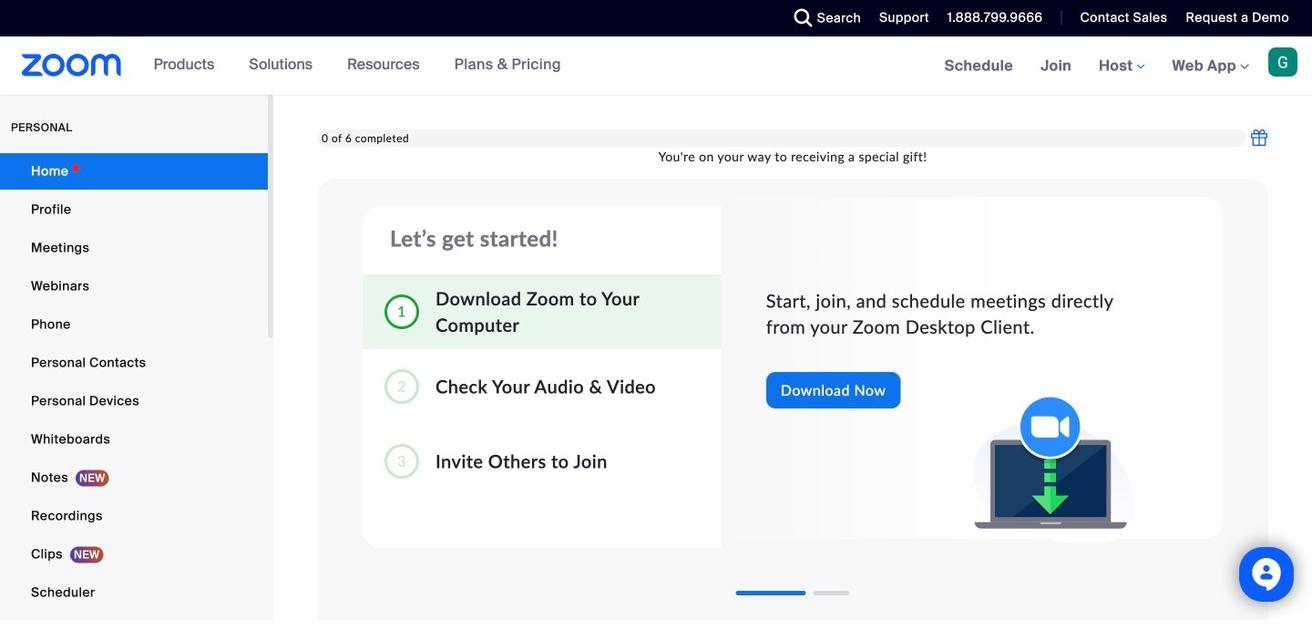 Task type: vqa. For each thing, say whether or not it's contained in the screenshot.
Solutions inside the 'link'
no



Task type: describe. For each thing, give the bounding box(es) containing it.
profile picture image
[[1269, 47, 1298, 77]]



Task type: locate. For each thing, give the bounding box(es) containing it.
product information navigation
[[140, 36, 575, 95]]

zoom logo image
[[22, 54, 122, 77]]

meetings navigation
[[932, 36, 1313, 96]]

banner
[[0, 36, 1313, 96]]

personal menu menu
[[0, 153, 268, 620]]



